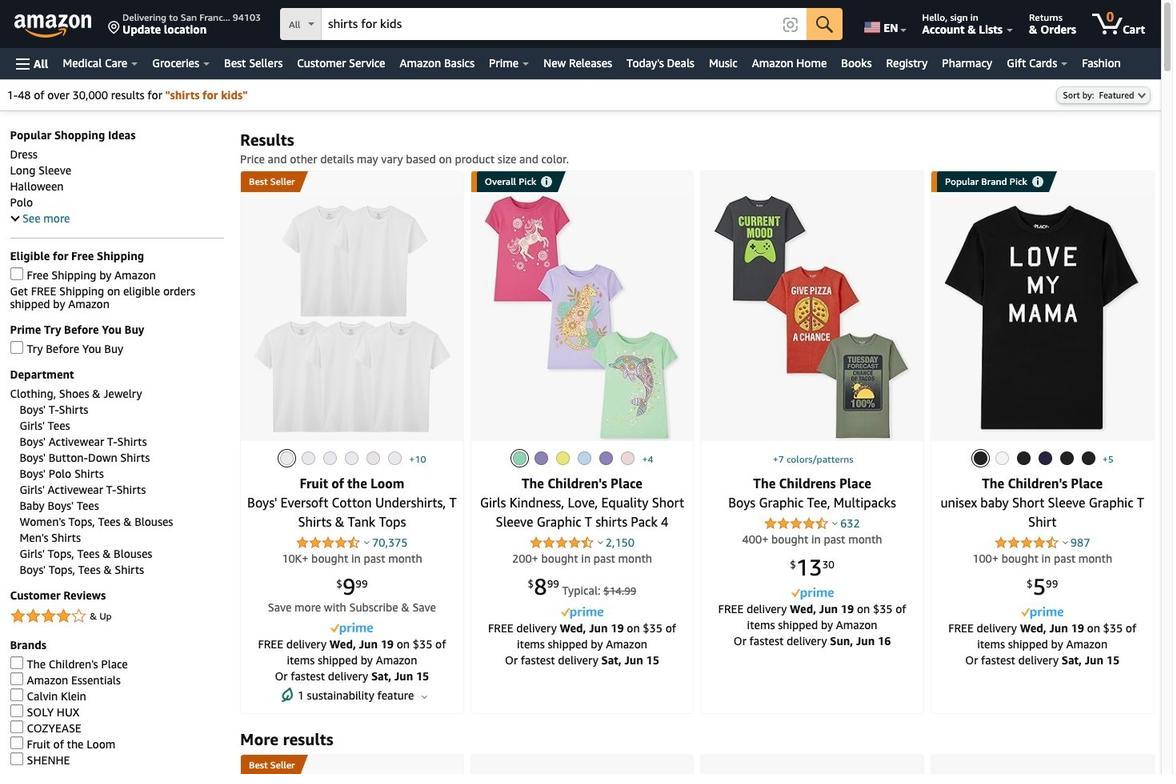 Task type: vqa. For each thing, say whether or not it's contained in the screenshot.
STATS
no



Task type: locate. For each thing, give the bounding box(es) containing it.
checkbox image
[[10, 341, 23, 354], [10, 657, 23, 670], [10, 689, 23, 702], [10, 721, 23, 734]]

4 stars & up element
[[10, 607, 224, 626]]

navigation navigation
[[0, 0, 1173, 774]]

none search field inside navigation navigation
[[280, 8, 843, 42]]

0 horizontal spatial or fastest delivery sat, jun 15 element
[[275, 669, 429, 683]]

extender expand image
[[10, 213, 19, 222]]

1 checkbox image from the top
[[10, 341, 23, 354]]

or fastest delivery sat, jun 15 element for the childrens place girls kindness, love, equality short sleeve graphic t shirts pack 4 image
[[505, 653, 660, 667]]

2 horizontal spatial or fastest delivery sat, jun 15 element
[[966, 653, 1120, 667]]

5 checkbox image from the top
[[10, 753, 23, 766]]

amazon image
[[14, 14, 92, 38]]

or fastest delivery sat, jun 15 element
[[505, 653, 660, 667], [966, 653, 1120, 667], [275, 669, 429, 683]]

1 horizontal spatial or fastest delivery sat, jun 15 element
[[505, 653, 660, 667]]

1 vertical spatial group
[[241, 755, 300, 774]]

amazon prime image for or fastest delivery sat, jun 15 element related to fruit of the loom boys' eversoft cotton undershirts, t shirts & tank tops image
[[331, 623, 373, 635]]

1 popover image from the left
[[364, 541, 370, 545]]

free delivery wed, jun 19 on $35 of items shipped by amazon element for or fastest delivery sat, jun 15 element associated with the children's place unisex baby short sleeve graphic t shirt "image"
[[949, 621, 1137, 651]]

or fastest delivery sat, jun 15 element for the children's place unisex baby short sleeve graphic t shirt "image"
[[966, 653, 1120, 667]]

None search field
[[280, 8, 843, 42]]

popover image
[[364, 541, 370, 545], [598, 541, 603, 545]]

4 checkbox image from the top
[[10, 737, 23, 750]]

free delivery wed, jun 19 on $35 of items shipped by amazon element for or fastest delivery sat, jun 15 element related to fruit of the loom boys' eversoft cotton undershirts, t shirts & tank tops image
[[258, 637, 446, 667]]

free delivery wed, jun 19 on $35 of items shipped by amazon element
[[719, 602, 907, 631], [488, 621, 676, 651], [949, 621, 1137, 651], [258, 637, 446, 667]]

amazon prime image
[[791, 588, 834, 600], [561, 607, 604, 619], [1022, 607, 1064, 619], [331, 623, 373, 635]]

0 vertical spatial group
[[241, 172, 300, 192]]

None submit
[[807, 8, 843, 40]]

2 popover image from the left
[[598, 541, 603, 545]]

checkbox image
[[10, 268, 23, 281], [10, 673, 23, 686], [10, 705, 23, 718], [10, 737, 23, 750], [10, 753, 23, 766]]

fruit of the loom boys' eversoft cotton undershirts, t shirts & tank tops image
[[254, 205, 450, 433]]

the children's place unisex baby short sleeve graphic t shirt image
[[944, 205, 1141, 433]]

3 checkbox image from the top
[[10, 689, 23, 702]]

popover image for or fastest delivery sat, jun 15 element related to fruit of the loom boys' eversoft cotton undershirts, t shirts & tank tops image
[[364, 541, 370, 545]]

1 horizontal spatial popover image
[[598, 541, 603, 545]]

amazon prime image for or fastest delivery sat, jun 15 element associated with the children's place unisex baby short sleeve graphic t shirt "image"
[[1022, 607, 1064, 619]]

group
[[241, 172, 300, 192], [241, 755, 300, 774]]

0 horizontal spatial popover image
[[364, 541, 370, 545]]

or fastest delivery sat, jun 15 element for fruit of the loom boys' eversoft cotton undershirts, t shirts & tank tops image
[[275, 669, 429, 683]]



Task type: describe. For each thing, give the bounding box(es) containing it.
1 checkbox image from the top
[[10, 268, 23, 281]]

amazon prime image for or fastest delivery sun, jun 16 element
[[791, 588, 834, 600]]

2 checkbox image from the top
[[10, 673, 23, 686]]

none submit inside navigation navigation
[[807, 8, 843, 40]]

the childrens place girls kindness, love, equality short sleeve graphic t shirts pack 4 image
[[484, 196, 681, 441]]

amazon prime image for or fastest delivery sat, jun 15 element for the childrens place girls kindness, love, equality short sleeve graphic t shirts pack 4 image
[[561, 607, 604, 619]]

2 group from the top
[[241, 755, 300, 774]]

1 group from the top
[[241, 172, 300, 192]]

or fastest delivery sun, jun 16 element
[[734, 634, 891, 647]]

the children's place boys graphic tee, multipacks image
[[714, 196, 911, 441]]

4 checkbox image from the top
[[10, 721, 23, 734]]

dropdown image
[[1139, 92, 1147, 99]]

Search Amazon text field
[[322, 9, 775, 39]]

2 checkbox image from the top
[[10, 657, 23, 670]]

free delivery wed, jun 19 on $35 of items shipped by amazon element for or fastest delivery sat, jun 15 element for the childrens place girls kindness, love, equality short sleeve graphic t shirts pack 4 image
[[488, 621, 676, 651]]

free delivery wed, jun 19 on $35 of items shipped by amazon element for or fastest delivery sun, jun 16 element
[[719, 602, 907, 631]]

3 checkbox image from the top
[[10, 705, 23, 718]]

popover image for or fastest delivery sat, jun 15 element for the childrens place girls kindness, love, equality short sleeve graphic t shirts pack 4 image
[[598, 541, 603, 545]]



